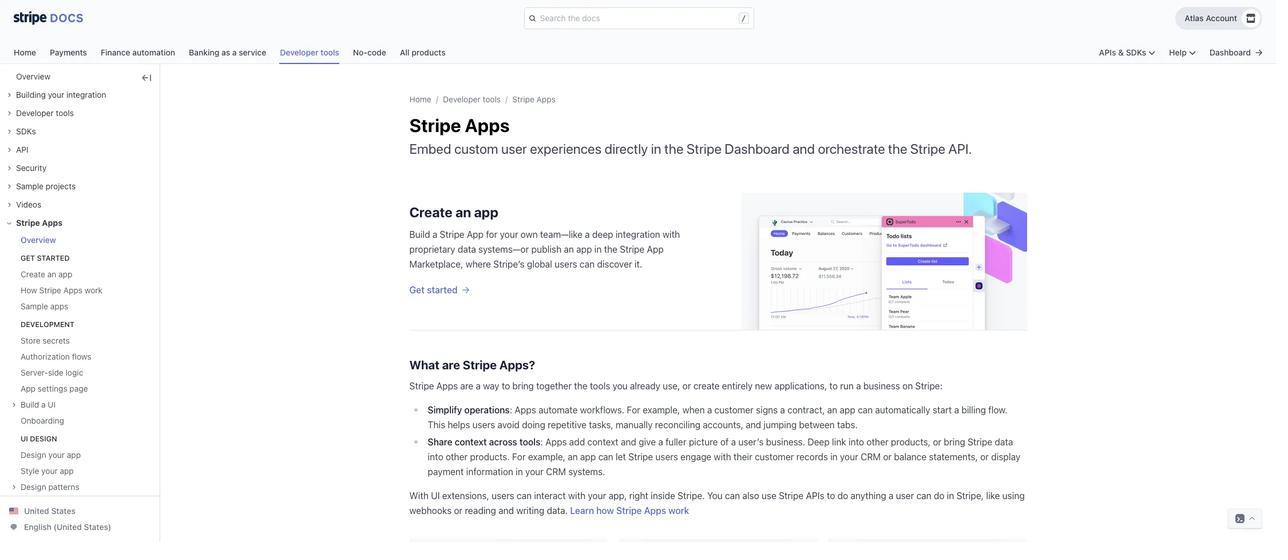 Task type: vqa. For each thing, say whether or not it's contained in the screenshot.
Building Your Integration at the top of the page
yes



Task type: locate. For each thing, give the bounding box(es) containing it.
other left products,
[[867, 437, 889, 448]]

user inside "with ui extensions, users can interact with your app, right inside stripe. you can also use stripe apis to do anything a user can do in stripe, like using webhooks or reading and writing data."
[[896, 491, 914, 502]]

your up style your app
[[48, 451, 65, 460]]

1 vertical spatial bring
[[944, 437, 966, 448]]

0 horizontal spatial user
[[501, 141, 527, 157]]

directly
[[605, 141, 648, 157]]

2 horizontal spatial ui
[[431, 491, 440, 502]]

into down share
[[428, 452, 444, 463]]

1 horizontal spatial work
[[669, 506, 690, 516]]

1 vertical spatial create
[[21, 270, 45, 279]]

bring inside : apps add context and give a fuller picture of a user's business. deep link into other products, or bring stripe data into other products. for example, an app can let stripe users engage with their customer records in your crm or balance statements, or display payment information in your crm systems.
[[944, 437, 966, 448]]

a left deep
[[585, 230, 590, 240]]

dropdown closed image up us icon
[[11, 486, 16, 490]]

home down an image of the stripe logo "link"
[[14, 48, 36, 57]]

0 horizontal spatial context
[[455, 437, 487, 448]]

user right custom on the left of page
[[501, 141, 527, 157]]

into
[[849, 437, 865, 448], [428, 452, 444, 463]]

1 horizontal spatial build
[[410, 230, 430, 240]]

1 vertical spatial app
[[647, 244, 664, 255]]

dropdown closed image left api
[[7, 148, 11, 152]]

ui inside "with ui extensions, users can interact with your app, right inside stripe. you can also use stripe apis to do anything a user can do in stripe, like using webhooks or reading and writing data."
[[431, 491, 440, 502]]

1 horizontal spatial developer tools link
[[280, 45, 353, 64]]

banking as a service link
[[189, 45, 280, 64]]

sample for sample apps
[[21, 302, 48, 311]]

create inside create an app link
[[21, 270, 45, 279]]

overview link up the building
[[7, 71, 50, 82]]

dropdown closed image inside the sdks link
[[7, 129, 11, 134]]

build for build a ui
[[21, 400, 39, 410]]

: inside : apps automate workflows. for example, when a customer signs a contract, an app can automatically start a billing flow. this helps users avoid doing repetitive tasks, manually reconciling accounts, and jumping between tabs.
[[510, 405, 513, 416]]

0 vertical spatial apis
[[1100, 48, 1117, 57]]

apps inside : apps add context and give a fuller picture of a user's business. deep link into other products, or bring stripe data into other products. for example, an app can let stripe users engage with their customer records in your crm or balance statements, or display payment information in your crm systems.
[[546, 437, 567, 448]]

1 vertical spatial developer
[[443, 94, 481, 104]]

1 horizontal spatial example,
[[643, 405, 680, 416]]

a right anything
[[889, 491, 894, 502]]

0 vertical spatial crm
[[861, 452, 881, 463]]

apis inside button
[[1100, 48, 1117, 57]]

for down across
[[512, 452, 526, 463]]

0 horizontal spatial get started
[[21, 254, 70, 263]]

1 horizontal spatial customer
[[755, 452, 794, 463]]

are down what are stripe apps? at the left bottom of the page
[[461, 381, 474, 392]]

stripe's
[[494, 259, 525, 270]]

data up display
[[995, 437, 1014, 448]]

app up how stripe apps work
[[58, 270, 72, 279]]

style your app
[[21, 467, 74, 476]]

in inside build a stripe app for your own team—like a deep integration with proprietary data systems—or publish an app in the stripe app marketplace, where stripe's global users can discover it.
[[595, 244, 602, 255]]

example, up reconciling
[[643, 405, 680, 416]]

store
[[21, 336, 40, 346]]

user right anything
[[896, 491, 914, 502]]

or inside "with ui extensions, users can interact with your app, right inside stripe. you can also use stripe apis to do anything a user can do in stripe, like using webhooks or reading and writing data."
[[454, 506, 463, 516]]

can inside : apps automate workflows. for example, when a customer signs a contract, an app can automatically start a billing flow. this helps users avoid doing repetitive tasks, manually reconciling accounts, and jumping between tabs.
[[858, 405, 873, 416]]

dropdown closed image up videos link
[[7, 184, 11, 189]]

business
[[864, 381, 901, 392]]

user inside stripe apps embed custom user experiences directly in the stripe dashboard and orchestrate the stripe api.
[[501, 141, 527, 157]]

0 horizontal spatial bring
[[513, 381, 534, 392]]

1 horizontal spatial :
[[541, 437, 543, 448]]

0 horizontal spatial ui
[[21, 435, 28, 444]]

your up "systems—or"
[[500, 230, 518, 240]]

stripe,
[[957, 491, 984, 502]]

deep
[[593, 230, 613, 240]]

design up style on the bottom left of the page
[[21, 451, 46, 460]]

for
[[627, 405, 641, 416], [512, 452, 526, 463]]

sample projects link
[[7, 181, 76, 192]]

orchestrate
[[818, 141, 886, 157]]

embed
[[410, 141, 451, 157]]

dashboard
[[1210, 48, 1251, 57], [725, 141, 790, 157]]

2 vertical spatial ui
[[431, 491, 440, 502]]

customer inside : apps add context and give a fuller picture of a user's business. deep link into other products, or bring stripe data into other products. for example, an app can let stripe users engage with their customer records in your crm or balance statements, or display payment information in your crm systems.
[[755, 452, 794, 463]]

1 vertical spatial sample
[[21, 302, 48, 311]]

your inside "with ui extensions, users can interact with your app, right inside stripe. you can also use stripe apis to do anything a user can do in stripe, like using webhooks or reading and writing data."
[[588, 491, 607, 502]]

can left "let"
[[599, 452, 614, 463]]

home link
[[14, 45, 50, 64], [410, 94, 432, 104]]

create an app up proprietary
[[410, 204, 499, 220]]

security
[[16, 163, 46, 173]]

an image of the stripe logo image
[[14, 11, 83, 25]]

overview link for how stripe apps work link
[[11, 235, 56, 246]]

an up how stripe apps work link
[[47, 270, 56, 279]]

build a ui link
[[11, 400, 56, 411]]

:
[[510, 405, 513, 416], [541, 437, 543, 448]]

share
[[428, 437, 453, 448]]

0 vertical spatial developer tools link
[[280, 45, 353, 64]]

1 horizontal spatial sdks
[[1127, 48, 1147, 57]]

authorization flows
[[21, 352, 91, 362]]

0 vertical spatial ui
[[48, 400, 56, 410]]

0 vertical spatial work
[[85, 286, 102, 295]]

sdks up api
[[16, 127, 36, 136]]

apis & sdks
[[1100, 48, 1147, 57]]

dropdown closed image inside building your integration link
[[7, 93, 11, 97]]

stripe apps button
[[513, 94, 556, 105]]

stripe inside "with ui extensions, users can interact with your app, right inside stripe. you can also use stripe apis to do anything a user can do in stripe, like using webhooks or reading and writing data."
[[779, 491, 804, 502]]

to for already
[[830, 381, 838, 392]]

1 horizontal spatial create
[[410, 204, 453, 220]]

0 vertical spatial get started
[[21, 254, 70, 263]]

0 horizontal spatial home link
[[14, 45, 50, 64]]

stripe apps
[[513, 94, 556, 104], [16, 218, 62, 228]]

display
[[992, 452, 1021, 463]]

can inside : apps add context and give a fuller picture of a user's business. deep link into other products, or bring stripe data into other products. for example, an app can let stripe users engage with their customer records in your crm or balance statements, or display payment information in your crm systems.
[[599, 452, 614, 463]]

records
[[797, 452, 828, 463]]

1 vertical spatial integration
[[616, 230, 660, 240]]

sdks
[[1127, 48, 1147, 57], [16, 127, 36, 136]]

developer tools
[[280, 48, 339, 57], [443, 94, 501, 104], [16, 108, 74, 118]]

0 vertical spatial started
[[37, 254, 70, 263]]

data inside build a stripe app for your own team—like a deep integration with proprietary data systems—or publish an app in the stripe app marketplace, where stripe's global users can discover it.
[[458, 244, 476, 255]]

dropdown closed image for developer tools
[[7, 111, 11, 116]]

1 horizontal spatial bring
[[944, 437, 966, 448]]

can down business
[[858, 405, 873, 416]]

build
[[410, 230, 430, 240], [21, 400, 39, 410]]

developer right service
[[280, 48, 319, 57]]

to inside "with ui extensions, users can interact with your app, right inside stripe. you can also use stripe apis to do anything a user can do in stripe, like using webhooks or reading and writing data."
[[827, 491, 836, 502]]

0 vertical spatial stripe apps
[[513, 94, 556, 104]]

overview link down dropdown open image on the top of the page
[[11, 235, 56, 246]]

overview up the building
[[16, 72, 50, 81]]

0 vertical spatial with
[[663, 230, 680, 240]]

settings
[[38, 384, 67, 394]]

your inside building your integration link
[[48, 90, 64, 100]]

global
[[527, 259, 552, 270]]

2 horizontal spatial app
[[647, 244, 664, 255]]

1 context from the left
[[455, 437, 487, 448]]

context down helps
[[455, 437, 487, 448]]

stripe apps embed custom user experiences directly in the stripe dashboard and orchestrate the stripe api.
[[410, 114, 972, 157]]

finance
[[101, 48, 130, 57]]

1 vertical spatial build
[[21, 400, 39, 410]]

or down extensions,
[[454, 506, 463, 516]]

and left orchestrate
[[793, 141, 815, 157]]

english (united states)
[[24, 523, 111, 532]]

integration
[[66, 90, 106, 100], [616, 230, 660, 240]]

dropdown closed image for design patterns
[[11, 486, 16, 490]]

: inside : apps add context and give a fuller picture of a user's business. deep link into other products, or bring stripe data into other products. for example, an app can let stripe users engage with their customer records in your crm or balance statements, or display payment information in your crm systems.
[[541, 437, 543, 448]]

1 horizontal spatial home
[[410, 94, 432, 104]]

an image of the stripe logo link
[[2, 0, 94, 38]]

app up "systems."
[[580, 452, 596, 463]]

when
[[683, 405, 705, 416]]

developer tools link
[[280, 45, 353, 64], [443, 94, 501, 104], [7, 108, 74, 119]]

a inside "with ui extensions, users can interact with your app, right inside stripe. you can also use stripe apis to do anything a user can do in stripe, like using webhooks or reading and writing data."
[[889, 491, 894, 502]]

tab list containing home
[[14, 45, 446, 64]]

your inside design your app link
[[48, 451, 65, 460]]

and inside : apps add context and give a fuller picture of a user's business. deep link into other products, or bring stripe data into other products. for example, an app can let stripe users engage with their customer records in your crm or balance statements, or display payment information in your crm systems.
[[621, 437, 637, 448]]

tools left 'no-' at the top left of the page
[[321, 48, 339, 57]]

bring down apps?
[[513, 381, 534, 392]]

videos
[[16, 200, 41, 210]]

or up statements, in the bottom of the page
[[933, 437, 942, 448]]

payment
[[428, 467, 464, 477]]

or right use,
[[683, 381, 691, 392]]

get down the marketplace,
[[410, 285, 425, 295]]

into right link
[[849, 437, 865, 448]]

stripe inside button
[[513, 94, 535, 104]]

do left anything
[[838, 491, 849, 502]]

sdks inside button
[[1127, 48, 1147, 57]]

a right give
[[659, 437, 663, 448]]

1 vertical spatial for
[[512, 452, 526, 463]]

apis down records at the bottom right of the page
[[806, 491, 825, 502]]

apps up apps
[[63, 286, 82, 295]]

0 vertical spatial :
[[510, 405, 513, 416]]

: up avoid
[[510, 405, 513, 416]]

dropdown closed image inside 'build a ui' link
[[11, 403, 16, 408]]

0 horizontal spatial home
[[14, 48, 36, 57]]

in inside "with ui extensions, users can interact with your app, right inside stripe. you can also use stripe apis to do anything a user can do in stripe, like using webhooks or reading and writing data."
[[947, 491, 955, 502]]

dropdown closed image up dropdown open image on the top of the page
[[7, 203, 11, 207]]

1 horizontal spatial ui
[[48, 400, 56, 410]]

2 horizontal spatial developer
[[443, 94, 481, 104]]

1 horizontal spatial do
[[934, 491, 945, 502]]

store secrets link
[[11, 335, 70, 347]]

0 horizontal spatial work
[[85, 286, 102, 295]]

ui left design
[[21, 435, 28, 444]]

sample down security link
[[16, 181, 44, 191]]

create
[[410, 204, 453, 220], [21, 270, 45, 279]]

bring up statements, in the bottom of the page
[[944, 437, 966, 448]]

1 vertical spatial ui
[[21, 435, 28, 444]]

integration up it.
[[616, 230, 660, 240]]

doing
[[522, 420, 546, 431]]

overview down "stripe apps" link
[[21, 235, 56, 245]]

and inside "with ui extensions, users can interact with your app, right inside stripe. you can also use stripe apis to do anything a user can do in stripe, like using webhooks or reading and writing data."
[[499, 506, 514, 516]]

context
[[455, 437, 487, 448], [588, 437, 619, 448]]

0 horizontal spatial do
[[838, 491, 849, 502]]

custom
[[454, 141, 498, 157]]

1 do from the left
[[838, 491, 849, 502]]

2 vertical spatial with
[[568, 491, 586, 502]]

your inside style your app link
[[41, 467, 58, 476]]

1 horizontal spatial for
[[627, 405, 641, 416]]

1 vertical spatial work
[[669, 506, 690, 516]]

0 vertical spatial developer tools
[[280, 48, 339, 57]]

apps up doing
[[515, 405, 536, 416]]

and inside : apps automate workflows. for example, when a customer signs a contract, an app can automatically start a billing flow. this helps users avoid doing repetitive tasks, manually reconciling accounts, and jumping between tabs.
[[746, 420, 762, 431]]

app
[[467, 230, 484, 240], [647, 244, 664, 255], [21, 384, 36, 394]]

create an app
[[410, 204, 499, 220], [21, 270, 72, 279]]

bring
[[513, 381, 534, 392], [944, 437, 966, 448]]

apis left &
[[1100, 48, 1117, 57]]

to left anything
[[827, 491, 836, 502]]

users down operations
[[473, 420, 495, 431]]

1 vertical spatial data
[[995, 437, 1014, 448]]

all products link
[[400, 45, 446, 64]]

1 horizontal spatial into
[[849, 437, 865, 448]]

sample apps link
[[11, 301, 68, 313]]

1 horizontal spatial home link
[[410, 94, 432, 104]]

app
[[474, 204, 499, 220], [577, 244, 592, 255], [58, 270, 72, 279], [840, 405, 856, 416], [67, 451, 81, 460], [580, 452, 596, 463], [60, 467, 74, 476]]

0 vertical spatial get
[[21, 254, 35, 263]]

design your app link
[[11, 450, 81, 461]]

data inside : apps add context and give a fuller picture of a user's business. deep link into other products, or bring stripe data into other products. for example, an app can let stripe users engage with their customer records in your crm or balance statements, or display payment information in your crm systems.
[[995, 437, 1014, 448]]

0 horizontal spatial example,
[[528, 452, 566, 463]]

building
[[16, 90, 46, 100]]

2 design from the top
[[21, 483, 46, 492]]

developer down the building
[[16, 108, 54, 118]]

1 vertical spatial sdks
[[16, 127, 36, 136]]

1 horizontal spatial crm
[[861, 452, 881, 463]]

0 vertical spatial integration
[[66, 90, 106, 100]]

webhooks
[[410, 506, 452, 516]]

sample projects
[[16, 181, 76, 191]]

2 context from the left
[[588, 437, 619, 448]]

or left the "balance" in the right of the page
[[884, 452, 892, 463]]

dropdown closed image for build a ui
[[11, 403, 16, 408]]

app up style your app
[[67, 451, 81, 460]]

users up reading
[[492, 491, 515, 502]]

1 horizontal spatial context
[[588, 437, 619, 448]]

in left 'stripe,'
[[947, 491, 955, 502]]

dropdown closed image inside videos link
[[7, 203, 11, 207]]

started up create an app link
[[37, 254, 70, 263]]

get started down the marketplace,
[[410, 285, 458, 295]]

for inside : apps add context and give a fuller picture of a user's business. deep link into other products, or bring stripe data into other products. for example, an app can let stripe users engage with their customer records in your crm or balance statements, or display payment information in your crm systems.
[[512, 452, 526, 463]]

1 horizontal spatial data
[[995, 437, 1014, 448]]

you
[[613, 381, 628, 392]]

with inside : apps add context and give a fuller picture of a user's business. deep link into other products, or bring stripe data into other products. for example, an app can let stripe users engage with their customer records in your crm or balance statements, or display payment information in your crm systems.
[[714, 452, 732, 463]]

do left 'stripe,'
[[934, 491, 945, 502]]

dropdown closed image
[[7, 129, 11, 134], [7, 166, 11, 171], [7, 184, 11, 189], [11, 486, 16, 490]]

1 vertical spatial home link
[[410, 94, 432, 104]]

dropdown closed image inside security link
[[7, 166, 11, 171]]

style your app link
[[11, 466, 74, 477]]

example, inside : apps automate workflows. for example, when a customer signs a contract, an app can automatically start a billing flow. this helps users avoid doing repetitive tasks, manually reconciling accounts, and jumping between tabs.
[[643, 405, 680, 416]]

1 vertical spatial user
[[896, 491, 914, 502]]

0 vertical spatial data
[[458, 244, 476, 255]]

to right the way
[[502, 381, 510, 392]]

dropdown closed image up api link
[[7, 129, 11, 134]]

click to collapse the sidebar and hide the navigation image
[[142, 73, 151, 82]]

systems.
[[569, 467, 605, 477]]

0 vertical spatial bring
[[513, 381, 534, 392]]

0 horizontal spatial with
[[568, 491, 586, 502]]

are right the what
[[442, 358, 460, 372]]

customer up accounts,
[[715, 405, 754, 416]]

what are stripe apps?
[[410, 358, 535, 372]]

build up proprietary
[[410, 230, 430, 240]]

2 vertical spatial developer
[[16, 108, 54, 118]]

dropdown closed image inside design patterns link
[[11, 486, 16, 490]]

dropdown closed image inside api link
[[7, 148, 11, 152]]

banking as a service
[[189, 48, 266, 57]]

integration inside build a stripe app for your own team—like a deep integration with proprietary data systems—or publish an app in the stripe app marketplace, where stripe's global users can discover it.
[[616, 230, 660, 240]]

dropdown closed image
[[7, 93, 11, 97], [7, 111, 11, 116], [7, 148, 11, 152], [7, 203, 11, 207], [11, 403, 16, 408]]

0 vertical spatial dashboard
[[1210, 48, 1251, 57]]

0 horizontal spatial for
[[512, 452, 526, 463]]

us image
[[9, 507, 18, 516]]

products
[[412, 48, 446, 57]]

development
[[21, 321, 74, 329]]

1 vertical spatial overview
[[21, 235, 56, 245]]

1 horizontal spatial create an app
[[410, 204, 499, 220]]

dropdown closed image left the building
[[7, 93, 11, 97]]

dropdown closed image down api link
[[7, 166, 11, 171]]

billing
[[962, 405, 986, 416]]

1 vertical spatial :
[[541, 437, 543, 448]]

0 horizontal spatial apis
[[806, 491, 825, 502]]

and left writing
[[499, 506, 514, 516]]

extensions,
[[442, 491, 489, 502]]

design down style on the bottom left of the page
[[21, 483, 46, 492]]

dropdown closed image for api
[[7, 148, 11, 152]]

1 vertical spatial example,
[[528, 452, 566, 463]]

2 vertical spatial developer tools link
[[7, 108, 74, 119]]

0 horizontal spatial sdks
[[16, 127, 36, 136]]

0 vertical spatial for
[[627, 405, 641, 416]]

what
[[410, 358, 440, 372]]

example, inside : apps add context and give a fuller picture of a user's business. deep link into other products, or bring stripe data into other products. for example, an app can let stripe users engage with their customer records in your crm or balance statements, or display payment information in your crm systems.
[[528, 452, 566, 463]]

0 horizontal spatial create an app
[[21, 270, 72, 279]]

or
[[683, 381, 691, 392], [933, 437, 942, 448], [884, 452, 892, 463], [981, 452, 989, 463], [454, 506, 463, 516]]

design inside design your app link
[[21, 451, 46, 460]]

tools left the stripe apps button
[[483, 94, 501, 104]]

data
[[458, 244, 476, 255], [995, 437, 1014, 448]]

an inside : apps add context and give a fuller picture of a user's business. deep link into other products, or bring stripe data into other products. for example, an app can let stripe users engage with their customer records in your crm or balance statements, or display payment information in your crm systems.
[[568, 452, 578, 463]]

ui down app settings page link
[[48, 400, 56, 410]]

tab list
[[14, 45, 446, 64]]

tools down doing
[[520, 437, 541, 448]]

an down add
[[568, 452, 578, 463]]

english (united states) button
[[9, 522, 111, 534]]

design inside design patterns link
[[21, 483, 46, 492]]

and up "let"
[[621, 437, 637, 448]]

1 vertical spatial dashboard
[[725, 141, 790, 157]]

create up proprietary
[[410, 204, 453, 220]]

crm up anything
[[861, 452, 881, 463]]

Search the docs text field
[[538, 9, 737, 27]]

ui inside 'build a ui' link
[[48, 400, 56, 410]]

1 vertical spatial customer
[[755, 452, 794, 463]]

1 design from the top
[[21, 451, 46, 460]]

own
[[521, 230, 538, 240]]

1 vertical spatial are
[[461, 381, 474, 392]]

apps up the experiences at the top left of page
[[537, 94, 556, 104]]

with
[[410, 491, 429, 502]]

0 vertical spatial user
[[501, 141, 527, 157]]

1 horizontal spatial get started
[[410, 285, 458, 295]]

the right directly
[[665, 141, 684, 157]]

0 horizontal spatial :
[[510, 405, 513, 416]]

payments link
[[50, 45, 101, 64]]

0 vertical spatial overview link
[[7, 71, 50, 82]]

build inside build a stripe app for your own team—like a deep integration with proprietary data systems—or publish an app in the stripe app marketplace, where stripe's global users can discover it.
[[410, 230, 430, 240]]

sample
[[16, 181, 44, 191], [21, 302, 48, 311]]

build up onboarding link
[[21, 400, 39, 410]]

0 horizontal spatial other
[[446, 452, 468, 463]]

users down fuller
[[656, 452, 678, 463]]

1 vertical spatial other
[[446, 452, 468, 463]]

developer tools up custom on the left of page
[[443, 94, 501, 104]]

an down team—like
[[564, 244, 574, 255]]

dropdown closed image inside sample projects link
[[7, 184, 11, 189]]

1 horizontal spatial apis
[[1100, 48, 1117, 57]]

1 vertical spatial apis
[[806, 491, 825, 502]]

and
[[793, 141, 815, 157], [746, 420, 762, 431], [621, 437, 637, 448], [499, 506, 514, 516]]

building your integration link
[[7, 89, 106, 101]]

the
[[665, 141, 684, 157], [889, 141, 908, 157], [604, 244, 618, 255], [574, 381, 588, 392]]

1 horizontal spatial user
[[896, 491, 914, 502]]

2 horizontal spatial developer tools
[[443, 94, 501, 104]]

0 horizontal spatial app
[[21, 384, 36, 394]]

writing
[[517, 506, 545, 516]]

across
[[489, 437, 517, 448]]

home link down the 'all products' "link" on the top of page
[[410, 94, 432, 104]]

users down publish
[[555, 259, 578, 270]]

create an app up how stripe apps work link
[[21, 270, 72, 279]]

atlas
[[1185, 13, 1204, 23]]

with inside build a stripe app for your own team—like a deep integration with proprietary data systems—or publish an app in the stripe app marketplace, where stripe's global users can discover it.
[[663, 230, 680, 240]]

with ui extensions, users can interact with your app, right inside stripe. you can also use stripe apis to do anything a user can do in stripe, like using webhooks or reading and writing data.
[[410, 491, 1025, 516]]



Task type: describe. For each thing, give the bounding box(es) containing it.
design patterns
[[21, 483, 79, 492]]

workflows.
[[580, 405, 625, 416]]

operations
[[465, 405, 510, 416]]

users inside build a stripe app for your own team—like a deep integration with proprietary data systems—or publish an app in the stripe app marketplace, where stripe's global users can discover it.
[[555, 259, 578, 270]]

1 vertical spatial create an app
[[21, 270, 72, 279]]

reconciling
[[655, 420, 701, 431]]

1 vertical spatial get started
[[410, 285, 458, 295]]

1 vertical spatial get
[[410, 285, 425, 295]]

api link
[[7, 144, 28, 156]]

users inside "with ui extensions, users can interact with your app, right inside stripe. you can also use stripe apis to do anything a user can do in stripe, like using webhooks or reading and writing data."
[[492, 491, 515, 502]]

app up patterns on the bottom left
[[60, 467, 74, 476]]

the right together at the left bottom
[[574, 381, 588, 392]]

banking
[[189, 48, 219, 57]]

2 horizontal spatial developer tools link
[[443, 94, 501, 104]]

automation
[[132, 48, 175, 57]]

app inside build a stripe app for your own team—like a deep integration with proprietary data systems—or publish an app in the stripe app marketplace, where stripe's global users can discover it.
[[577, 244, 592, 255]]

sample apps
[[21, 302, 68, 311]]

no-code link
[[353, 45, 400, 64]]

avoid
[[498, 420, 520, 431]]

a right start
[[955, 405, 960, 416]]

0 horizontal spatial developer tools link
[[7, 108, 74, 119]]

0 vertical spatial create an app
[[410, 204, 499, 220]]

to for stripe.
[[827, 491, 836, 502]]

authorization flows link
[[11, 352, 91, 363]]

1 horizontal spatial developer tools
[[280, 48, 339, 57]]

for inside : apps automate workflows. for example, when a customer signs a contract, an app can automatically start a billing flow. this helps users avoid doing repetitive tasks, manually reconciling accounts, and jumping between tabs.
[[627, 405, 641, 416]]

api
[[16, 145, 28, 155]]

a right as
[[232, 48, 237, 57]]

1 horizontal spatial dashboard
[[1210, 48, 1251, 57]]

projects
[[46, 181, 76, 191]]

manually
[[616, 420, 653, 431]]

a right when
[[707, 405, 712, 416]]

tools left you on the left of the page
[[590, 381, 610, 392]]

the inside build a stripe app for your own team—like a deep integration with proprietary data systems—or publish an app in the stripe app marketplace, where stripe's global users can discover it.
[[604, 244, 618, 255]]

flows
[[72, 352, 91, 362]]

an inside build a stripe app for your own team—like a deep integration with proprietary data systems—or publish an app in the stripe app marketplace, where stripe's global users can discover it.
[[564, 244, 574, 255]]

flow.
[[989, 405, 1008, 416]]

: apps add context and give a fuller picture of a user's business. deep link into other products, or bring stripe data into other products. for example, an app can let stripe users engage with their customer records in your crm or balance statements, or display payment information in your crm systems.
[[428, 437, 1021, 477]]

apps down inside
[[644, 506, 666, 516]]

no-
[[353, 48, 368, 57]]

accounts,
[[703, 420, 744, 431]]

how stripe apps work
[[21, 286, 102, 295]]

apps inside : apps automate workflows. for example, when a customer signs a contract, an app can automatically start a billing flow. this helps users avoid doing repetitive tasks, manually reconciling accounts, and jumping between tabs.
[[515, 405, 536, 416]]

apps inside "stripe apps" link
[[42, 218, 62, 228]]

secrets
[[43, 336, 70, 346]]

apps inside stripe apps embed custom user experiences directly in the stripe dashboard and orchestrate the stripe api.
[[465, 114, 510, 136]]

dropdown closed image for sdks
[[7, 129, 11, 134]]

1 horizontal spatial stripe apps
[[513, 94, 556, 104]]

users inside : apps automate workflows. for example, when a customer signs a contract, an app can automatically start a billing flow. this helps users avoid doing repetitive tasks, manually reconciling accounts, and jumping between tabs.
[[473, 420, 495, 431]]

products.
[[470, 452, 510, 463]]

can up writing
[[517, 491, 532, 502]]

context inside : apps add context and give a fuller picture of a user's business. deep link into other products, or bring stripe data into other products. for example, an app can let stripe users engage with their customer records in your crm or balance statements, or display payment information in your crm systems.
[[588, 437, 619, 448]]

app inside : apps add context and give a fuller picture of a user's business. deep link into other products, or bring stripe data into other products. for example, an app can let stripe users engage with their customer records in your crm or balance statements, or display payment information in your crm systems.
[[580, 452, 596, 463]]

/
[[742, 14, 747, 23]]

tools down "building your integration" at the top of the page
[[56, 108, 74, 118]]

onboarding
[[21, 416, 64, 426]]

a right run
[[857, 381, 861, 392]]

1 horizontal spatial started
[[427, 285, 458, 295]]

share context across tools
[[428, 437, 541, 448]]

tabs.
[[838, 420, 858, 431]]

0 vertical spatial app
[[467, 230, 484, 240]]

tasks,
[[589, 420, 614, 431]]

0 horizontal spatial stripe apps
[[16, 218, 62, 228]]

applications,
[[775, 381, 827, 392]]

use
[[762, 491, 777, 502]]

marketplace,
[[410, 259, 463, 270]]

dashboard link
[[1210, 47, 1251, 58]]

like
[[987, 491, 1000, 502]]

as
[[222, 48, 230, 57]]

overview for the sdks link
[[16, 72, 50, 81]]

way
[[483, 381, 500, 392]]

integration inside building your integration link
[[66, 90, 106, 100]]

code
[[368, 48, 386, 57]]

share and distribute image
[[829, 539, 1027, 543]]

united states
[[24, 507, 75, 516]]

2 vertical spatial app
[[21, 384, 36, 394]]

style
[[21, 467, 39, 476]]

can down the "balance" in the right of the page
[[917, 491, 932, 502]]

0 vertical spatial are
[[442, 358, 460, 372]]

app inside : apps automate workflows. for example, when a customer signs a contract, an app can automatically start a billing flow. this helps users avoid doing repetitive tasks, manually reconciling accounts, and jumping between tabs.
[[840, 405, 856, 416]]

0 horizontal spatial into
[[428, 452, 444, 463]]

an inside : apps automate workflows. for example, when a customer signs a contract, an app can automatically start a billing flow. this helps users avoid doing repetitive tasks, manually reconciling accounts, and jumping between tabs.
[[828, 405, 838, 416]]

dropdown closed image for building your integration
[[7, 93, 11, 97]]

2 vertical spatial developer tools
[[16, 108, 74, 118]]

server-
[[21, 368, 48, 378]]

overview for how stripe apps work link
[[21, 235, 56, 245]]

apis inside "with ui extensions, users can interact with your app, right inside stripe. you can also use stripe apis to do anything a user can do in stripe, like using webhooks or reading and writing data."
[[806, 491, 825, 502]]

apps inside the stripe apps button
[[537, 94, 556, 104]]

apps up the simplify
[[437, 381, 458, 392]]

/ button
[[525, 8, 754, 29]]

design
[[30, 435, 57, 444]]

sdks link
[[7, 126, 36, 137]]

information
[[466, 467, 514, 477]]

or left display
[[981, 452, 989, 463]]

users inside : apps add context and give a fuller picture of a user's business. deep link into other products, or bring stripe data into other products. for example, an app can let stripe users engage with their customer records in your crm or balance statements, or display payment information in your crm systems.
[[656, 452, 678, 463]]

customer inside : apps automate workflows. for example, when a customer signs a contract, an app can automatically start a billing flow. this helps users avoid doing repetitive tasks, manually reconciling accounts, and jumping between tabs.
[[715, 405, 754, 416]]

a right of
[[731, 437, 736, 448]]

statements,
[[929, 452, 978, 463]]

1 vertical spatial home
[[410, 94, 432, 104]]

an up the where at left top
[[456, 204, 471, 220]]

0 horizontal spatial crm
[[546, 467, 566, 477]]

your up interact
[[526, 467, 544, 477]]

the right orchestrate
[[889, 141, 908, 157]]

learn how stripe apps work
[[570, 506, 690, 516]]

design for design patterns
[[21, 483, 46, 492]]

start
[[933, 405, 952, 416]]

0 vertical spatial create
[[410, 204, 453, 220]]

in right the "information"
[[516, 467, 523, 477]]

can right you
[[725, 491, 740, 502]]

run
[[841, 381, 854, 392]]

a up proprietary
[[433, 230, 438, 240]]

learn
[[570, 506, 594, 516]]

using
[[1003, 491, 1025, 502]]

your down link
[[840, 452, 859, 463]]

app up for
[[474, 204, 499, 220]]

with inside "with ui extensions, users can interact with your app, right inside stripe. you can also use stripe apis to do anything a user can do in stripe, like using webhooks or reading and writing data."
[[568, 491, 586, 502]]

account
[[1206, 13, 1238, 23]]

design your app
[[21, 451, 81, 460]]

and inside stripe apps embed custom user experiences directly in the stripe dashboard and orchestrate the stripe api.
[[793, 141, 815, 157]]

dropdown closed image for sample projects
[[7, 184, 11, 189]]

design patterns link
[[11, 482, 79, 493]]

server-side logic
[[21, 368, 83, 378]]

sample for sample projects
[[16, 181, 44, 191]]

1 horizontal spatial developer
[[280, 48, 319, 57]]

apis & sdks button
[[1100, 47, 1156, 58]]

add
[[569, 437, 585, 448]]

1 horizontal spatial other
[[867, 437, 889, 448]]

together
[[536, 381, 572, 392]]

dropdown closed image for security
[[7, 166, 11, 171]]

side
[[48, 368, 63, 378]]

automatically
[[876, 405, 931, 416]]

2 do from the left
[[934, 491, 945, 502]]

0 horizontal spatial started
[[37, 254, 70, 263]]

store secrets
[[21, 336, 70, 346]]

building your integration
[[16, 90, 106, 100]]

build for build a stripe app for your own team—like a deep integration with proprietary data systems—or publish an app in the stripe app marketplace, where stripe's global users can discover it.
[[410, 230, 430, 240]]

in down link
[[831, 452, 838, 463]]

can inside build a stripe app for your own team—like a deep integration with proprietary data systems—or publish an app in the stripe app marketplace, where stripe's global users can discover it.
[[580, 259, 595, 270]]

dropdown open image
[[7, 221, 11, 226]]

0 horizontal spatial developer
[[16, 108, 54, 118]]

user's
[[739, 437, 764, 448]]

apps inside how stripe apps work link
[[63, 286, 82, 295]]

help
[[1170, 48, 1187, 57]]

use,
[[663, 381, 680, 392]]

entirely
[[722, 381, 753, 392]]

0 horizontal spatial get
[[21, 254, 35, 263]]

in inside stripe apps embed custom user experiences directly in the stripe dashboard and orchestrate the stripe api.
[[651, 141, 662, 157]]

ui design
[[21, 435, 57, 444]]

design for design your app
[[21, 451, 46, 460]]

overview link for the sdks link
[[7, 71, 50, 82]]

of
[[721, 437, 729, 448]]

a up onboarding
[[41, 400, 46, 410]]

api.
[[949, 141, 972, 157]]

0 vertical spatial into
[[849, 437, 865, 448]]

a left the way
[[476, 381, 481, 392]]

also
[[743, 491, 760, 502]]

link
[[832, 437, 847, 448]]

stripe apps are a way to bring together the tools you already use, or create entirely new applications, to run a business on stripe:
[[410, 381, 943, 392]]

: apps automate workflows. for example, when a customer signs a contract, an app can automatically start a billing flow. this helps users avoid doing repetitive tasks, manually reconciling accounts, and jumping between tabs.
[[428, 405, 1008, 431]]

&
[[1119, 48, 1124, 57]]

a up jumping
[[781, 405, 785, 416]]

security link
[[7, 163, 46, 174]]

dropdown closed image for videos
[[7, 203, 11, 207]]

products,
[[891, 437, 931, 448]]

app,
[[609, 491, 627, 502]]

for
[[486, 230, 498, 240]]

server-side logic link
[[11, 368, 83, 379]]

create
[[694, 381, 720, 392]]

logic
[[66, 368, 83, 378]]

dashboard inside stripe apps embed custom user experiences directly in the stripe dashboard and orchestrate the stripe api.
[[725, 141, 790, 157]]

inside
[[651, 491, 675, 502]]

: for simplify operations
[[510, 405, 513, 416]]

jumping
[[764, 420, 797, 431]]

0 vertical spatial home link
[[14, 45, 50, 64]]

: for share context across tools
[[541, 437, 543, 448]]

your inside build a stripe app for your own team—like a deep integration with proprietary data systems—or publish an app in the stripe app marketplace, where stripe's global users can discover it.
[[500, 230, 518, 240]]

how
[[21, 286, 37, 295]]

learn how stripe apps work link
[[570, 506, 690, 516]]



